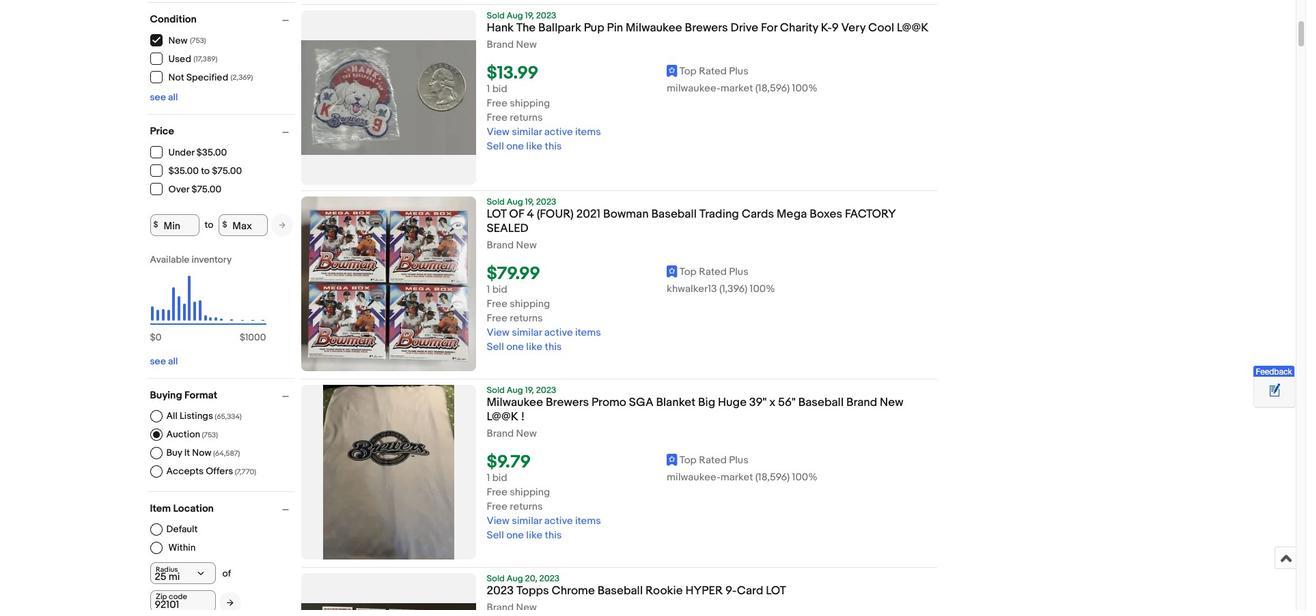 Task type: vqa. For each thing, say whether or not it's contained in the screenshot.
left l@@k
yes



Task type: locate. For each thing, give the bounding box(es) containing it.
brewers inside sold  aug 19, 2023 hank the ballpark pup pin milwaukee brewers drive for charity k-9 very cool l@@k brand new
[[685, 21, 728, 35]]

1 vertical spatial brewers
[[546, 396, 589, 410]]

top up the khwalker13
[[680, 266, 697, 279]]

0 vertical spatial 1
[[487, 83, 490, 96]]

2023
[[536, 10, 556, 21], [536, 197, 556, 208], [536, 385, 556, 396], [539, 574, 560, 585], [487, 585, 514, 599]]

0 vertical spatial all
[[168, 91, 178, 103]]

0 vertical spatial baseball
[[651, 208, 697, 221]]

1 horizontal spatial l@@k
[[897, 21, 929, 35]]

0 horizontal spatial l@@k
[[487, 411, 518, 424]]

2 horizontal spatial baseball
[[798, 396, 844, 410]]

1 top rated plus image from the top
[[667, 265, 678, 278]]

rated for $79.99
[[699, 266, 727, 279]]

(2,369)
[[231, 73, 253, 82]]

sell one like this link for $79.99
[[487, 341, 562, 354]]

3 sold from the top
[[487, 385, 505, 396]]

0 horizontal spatial milwaukee
[[487, 396, 543, 410]]

2 returns from the top
[[510, 312, 543, 325]]

2 shipping from the top
[[510, 298, 550, 311]]

now
[[192, 447, 211, 459]]

top rated plus image up the khwalker13
[[667, 265, 678, 278]]

3 like from the top
[[526, 530, 543, 543]]

trading
[[699, 208, 739, 221]]

returns down the $79.99
[[510, 312, 543, 325]]

2 vertical spatial one
[[506, 530, 524, 543]]

drive
[[731, 21, 758, 35]]

returns down $9.79
[[510, 501, 543, 514]]

view
[[487, 126, 510, 139], [487, 327, 510, 340], [487, 515, 510, 528]]

4 aug from the top
[[507, 574, 523, 585]]

sold inside sold  aug 20, 2023 2023 topps chrome baseball rookie hyper 9-card lot
[[487, 574, 505, 585]]

1 vertical spatial plus
[[729, 266, 749, 279]]

lot right card at right
[[766, 585, 786, 599]]

2 1 bid from the top
[[487, 284, 507, 297]]

1 (18,596) from the top
[[755, 82, 790, 95]]

lot of 4 (four) 2021 bowman baseball trading cards mega boxes factory sealed heading
[[487, 208, 896, 236]]

1 vertical spatial bid
[[492, 284, 507, 297]]

bid for $13.99
[[492, 83, 507, 96]]

19,
[[525, 10, 534, 21], [525, 197, 534, 208], [525, 385, 534, 396]]

 (753) Items text field
[[200, 431, 218, 440]]

3 active from the top
[[544, 515, 573, 528]]

all
[[168, 91, 178, 103], [168, 356, 178, 367]]

bid for $79.99
[[492, 284, 507, 297]]

1 horizontal spatial lot
[[766, 585, 786, 599]]

1 1 from the top
[[487, 83, 490, 96]]

shipping down the $79.99
[[510, 298, 550, 311]]

0 vertical spatial bid
[[492, 83, 507, 96]]

returns inside khwalker13 (1,396) 100% free shipping free returns view similar active items sell one like this
[[510, 312, 543, 325]]

top rated plus image for $9.79
[[667, 454, 678, 466]]

1 horizontal spatial brewers
[[685, 21, 728, 35]]

0 vertical spatial shipping
[[510, 97, 550, 110]]

1 see all button from the top
[[150, 91, 178, 103]]

19, inside sold  aug 19, 2023 lot of 4 (four) 2021 bowman baseball trading cards mega boxes factory sealed brand new
[[525, 197, 534, 208]]

items
[[575, 126, 601, 139], [575, 327, 601, 340], [575, 515, 601, 528]]

0 vertical spatial view similar active items link
[[487, 126, 601, 139]]

new inside sold  aug 19, 2023 lot of 4 (four) 2021 bowman baseball trading cards mega boxes factory sealed brand new
[[516, 239, 537, 252]]

2021
[[576, 208, 601, 221]]

0 vertical spatial market
[[721, 82, 753, 95]]

2 see all button from the top
[[150, 356, 178, 367]]

default
[[166, 524, 198, 535]]

shipping down $9.79
[[510, 487, 550, 500]]

2 items from the top
[[575, 327, 601, 340]]

1 vertical spatial similar
[[512, 327, 542, 340]]

1 vertical spatial returns
[[510, 312, 543, 325]]

promo
[[592, 396, 626, 410]]

milwaukee-market (18,596) 100% free shipping free returns view similar active items sell one like this for $9.79
[[487, 472, 818, 543]]

2 vertical spatial baseball
[[598, 585, 643, 599]]

sell one like this link for $9.79
[[487, 530, 562, 543]]

 (65,334) Items text field
[[213, 412, 242, 421]]

boxes
[[810, 208, 842, 221]]

plus
[[729, 65, 749, 78], [729, 266, 749, 279], [729, 455, 749, 468]]

4 sold from the top
[[487, 574, 505, 585]]

2 vertical spatial active
[[544, 515, 573, 528]]

1 sell from the top
[[487, 140, 504, 153]]

1 vertical spatial milwaukee-
[[667, 472, 721, 485]]

1 vertical spatial top
[[680, 266, 697, 279]]

0 horizontal spatial brewers
[[546, 396, 589, 410]]

0 vertical spatial similar
[[512, 126, 542, 139]]

brewers inside "sold  aug 19, 2023 milwaukee brewers promo sga blanket big huge 39" x 56" baseball brand new l@@k ! brand new"
[[546, 396, 589, 410]]

2 (18,596) from the top
[[755, 472, 790, 485]]

baseball left 'rookie'
[[598, 585, 643, 599]]

$79.99
[[487, 264, 540, 285]]

2 see from the top
[[150, 356, 166, 367]]

2 active from the top
[[544, 327, 573, 340]]

milwaukee brewers promo sga blanket big huge 39" x 56" baseball brand new l@@k ! image
[[323, 385, 454, 560]]

3 aug from the top
[[507, 385, 523, 396]]

19, for $9.79
[[525, 385, 534, 396]]

1 vertical spatial rated
[[699, 266, 727, 279]]

1 rated from the top
[[699, 65, 727, 78]]

2 vertical spatial top
[[680, 455, 697, 468]]

new
[[168, 35, 188, 46], [516, 38, 537, 51], [516, 239, 537, 252], [880, 396, 904, 410], [516, 428, 537, 441]]

similar down the $79.99
[[512, 327, 542, 340]]

items inside khwalker13 (1,396) 100% free shipping free returns view similar active items sell one like this
[[575, 327, 601, 340]]

1 vertical spatial view
[[487, 327, 510, 340]]

top down "sold  aug 19, 2023 milwaukee brewers promo sga blanket big huge 39" x 56" baseball brand new l@@k ! brand new"
[[680, 455, 697, 468]]

1 milwaukee- from the top
[[667, 82, 721, 95]]

over $75.00 link
[[150, 183, 222, 195]]

$35.00 up over $75.00 link
[[168, 165, 199, 177]]

view for $13.99
[[487, 126, 510, 139]]

view similar active items link up 20,
[[487, 515, 601, 528]]

see all button for condition
[[150, 91, 178, 103]]

3 shipping from the top
[[510, 487, 550, 500]]

2 rated from the top
[[699, 266, 727, 279]]

2023 inside sold  aug 19, 2023 hank the ballpark pup pin milwaukee brewers drive for charity k-9 very cool l@@k brand new
[[536, 10, 556, 21]]

$75.00 down under $35.00
[[212, 165, 242, 177]]

0 vertical spatial see
[[150, 91, 166, 103]]

format
[[184, 389, 217, 402]]

similar down $13.99
[[512, 126, 542, 139]]

(753) up 'used (17,389)'
[[190, 36, 206, 45]]

market
[[721, 82, 753, 95], [721, 472, 753, 485]]

lot inside sold  aug 19, 2023 lot of 4 (four) 2021 bowman baseball trading cards mega boxes factory sealed brand new
[[487, 208, 507, 221]]

all down the not on the left top of the page
[[168, 91, 178, 103]]

see down 0
[[150, 356, 166, 367]]

rated up (1,396)
[[699, 266, 727, 279]]

$35.00 to $75.00
[[168, 165, 242, 177]]

sold inside "sold  aug 19, 2023 milwaukee brewers promo sga blanket big huge 39" x 56" baseball brand new l@@k ! brand new"
[[487, 385, 505, 396]]

3 1 bid from the top
[[487, 472, 507, 485]]

1 vertical spatial all
[[168, 356, 178, 367]]

0 vertical spatial brewers
[[685, 21, 728, 35]]

0 vertical spatial lot
[[487, 208, 507, 221]]

rated right top rated plus image
[[699, 65, 727, 78]]

0 vertical spatial milwaukee-market (18,596) 100% free shipping free returns view similar active items sell one like this
[[487, 82, 818, 153]]

2 vertical spatial shipping
[[510, 487, 550, 500]]

see up price at the left top of the page
[[150, 91, 166, 103]]

2 top rated plus image from the top
[[667, 454, 678, 466]]

2 one from the top
[[506, 341, 524, 354]]

1 vertical spatial (753)
[[202, 431, 218, 440]]

2 top from the top
[[680, 266, 697, 279]]

4
[[527, 208, 534, 221]]

1 vertical spatial sell
[[487, 341, 504, 354]]

2 view from the top
[[487, 327, 510, 340]]

1 top from the top
[[680, 65, 697, 78]]

sold inside sold  aug 19, 2023 hank the ballpark pup pin milwaukee brewers drive for charity k-9 very cool l@@k brand new
[[487, 10, 505, 21]]

item
[[150, 502, 171, 515]]

like inside khwalker13 (1,396) 100% free shipping free returns view similar active items sell one like this
[[526, 341, 543, 354]]

1 top rated plus from the top
[[680, 65, 749, 78]]

2 vertical spatial 100%
[[792, 472, 818, 485]]

shipping down $13.99
[[510, 97, 550, 110]]

view for $9.79
[[487, 515, 510, 528]]

milwaukee inside sold  aug 19, 2023 hank the ballpark pup pin milwaukee brewers drive for charity k-9 very cool l@@k brand new
[[626, 21, 682, 35]]

returns
[[510, 111, 543, 124], [510, 312, 543, 325], [510, 501, 543, 514]]

2 vertical spatial this
[[545, 530, 562, 543]]

1 vertical spatial active
[[544, 327, 573, 340]]

1 vertical spatial 19,
[[525, 197, 534, 208]]

aug up !
[[507, 385, 523, 396]]

2 vertical spatial rated
[[699, 455, 727, 468]]

top for $79.99
[[680, 266, 697, 279]]

0 vertical spatial plus
[[729, 65, 749, 78]]

baseball inside "sold  aug 19, 2023 milwaukee brewers promo sga blanket big huge 39" x 56" baseball brand new l@@k ! brand new"
[[798, 396, 844, 410]]

view similar active items link
[[487, 126, 601, 139], [487, 327, 601, 340], [487, 515, 601, 528]]

all for price
[[168, 356, 178, 367]]

1 see all from the top
[[150, 91, 178, 103]]

2 this from the top
[[545, 341, 562, 354]]

1 vertical spatial see all button
[[150, 356, 178, 367]]

3 this from the top
[[545, 530, 562, 543]]

rated down 'milwaukee brewers promo sga blanket big huge 39" x 56" baseball brand new l@@k !' link
[[699, 455, 727, 468]]

$13.99
[[487, 63, 538, 84]]

2023 left promo
[[536, 385, 556, 396]]

$35.00 inside 'link'
[[196, 147, 227, 159]]

view down $9.79
[[487, 515, 510, 528]]

of
[[509, 208, 524, 221]]

3 items from the top
[[575, 515, 601, 528]]

aug left ballpark
[[507, 10, 523, 21]]

2 similar from the top
[[512, 327, 542, 340]]

see all down 0
[[150, 356, 178, 367]]

3 19, from the top
[[525, 385, 534, 396]]

1 this from the top
[[545, 140, 562, 153]]

3 view similar active items link from the top
[[487, 515, 601, 528]]

2 aug from the top
[[507, 197, 523, 208]]

2 free from the top
[[487, 111, 508, 124]]

3 1 from the top
[[487, 472, 490, 485]]

0 vertical spatial top rated plus image
[[667, 265, 678, 278]]

top rated plus for $13.99
[[680, 65, 749, 78]]

1 milwaukee-market (18,596) 100% free shipping free returns view similar active items sell one like this from the top
[[487, 82, 818, 153]]

sell for $9.79
[[487, 530, 504, 543]]

top rated plus down 'milwaukee brewers promo sga blanket big huge 39" x 56" baseball brand new l@@k !' link
[[680, 455, 749, 468]]

all
[[166, 410, 178, 422]]

0 vertical spatial 100%
[[792, 82, 818, 95]]

see all button down 0
[[150, 356, 178, 367]]

2 sell from the top
[[487, 341, 504, 354]]

1 horizontal spatial baseball
[[651, 208, 697, 221]]

feedback
[[1256, 368, 1292, 377]]

condition
[[150, 13, 197, 26]]

3 plus from the top
[[729, 455, 749, 468]]

3 top from the top
[[680, 455, 697, 468]]

1 vertical spatial sell one like this link
[[487, 341, 562, 354]]

see all for price
[[150, 356, 178, 367]]

1 vertical spatial market
[[721, 472, 753, 485]]

1 vertical spatial 1 bid
[[487, 284, 507, 297]]

19, for $79.99
[[525, 197, 534, 208]]

0 vertical spatial active
[[544, 126, 573, 139]]

0 vertical spatial 19,
[[525, 10, 534, 21]]

1 sold from the top
[[487, 10, 505, 21]]

$ 1000
[[240, 332, 266, 343]]

to down under $35.00
[[201, 165, 210, 177]]

4 free from the top
[[487, 312, 508, 325]]

1 sell one like this link from the top
[[487, 140, 562, 153]]

1 bid from the top
[[492, 83, 507, 96]]

l@@k right cool
[[897, 21, 929, 35]]

0 vertical spatial this
[[545, 140, 562, 153]]

brewers left promo
[[546, 396, 589, 410]]

1 active from the top
[[544, 126, 573, 139]]

baseball left trading
[[651, 208, 697, 221]]

$ up inventory
[[222, 220, 227, 230]]

1 vertical spatial one
[[506, 341, 524, 354]]

khwalker13 (1,396) 100% free shipping free returns view similar active items sell one like this
[[487, 283, 775, 354]]

0 vertical spatial (18,596)
[[755, 82, 790, 95]]

brand inside sold  aug 19, 2023 lot of 4 (four) 2021 bowman baseball trading cards mega boxes factory sealed brand new
[[487, 239, 514, 252]]

plus down "drive"
[[729, 65, 749, 78]]

aug inside "sold  aug 19, 2023 milwaukee brewers promo sga blanket big huge 39" x 56" baseball brand new l@@k ! brand new"
[[507, 385, 523, 396]]

3 sell from the top
[[487, 530, 504, 543]]

see
[[150, 91, 166, 103], [150, 356, 166, 367]]

sell one like this link
[[487, 140, 562, 153], [487, 341, 562, 354], [487, 530, 562, 543]]

1 market from the top
[[721, 82, 753, 95]]

top rated plus image
[[667, 65, 678, 77]]

2 vertical spatial like
[[526, 530, 543, 543]]

2 vertical spatial 1 bid
[[487, 472, 507, 485]]

2 vertical spatial sell one like this link
[[487, 530, 562, 543]]

0 vertical spatial view
[[487, 126, 510, 139]]

2 vertical spatial view similar active items link
[[487, 515, 601, 528]]

2 milwaukee-market (18,596) 100% free shipping free returns view similar active items sell one like this from the top
[[487, 472, 818, 543]]

1 aug from the top
[[507, 10, 523, 21]]

19, inside "sold  aug 19, 2023 milwaukee brewers promo sga blanket big huge 39" x 56" baseball brand new l@@k ! brand new"
[[525, 385, 534, 396]]

aug inside sold  aug 20, 2023 2023 topps chrome baseball rookie hyper 9-card lot
[[507, 574, 523, 585]]

0 vertical spatial l@@k
[[897, 21, 929, 35]]

1 1 bid from the top
[[487, 83, 507, 96]]

listings
[[180, 410, 213, 422]]

baseball
[[651, 208, 697, 221], [798, 396, 844, 410], [598, 585, 643, 599]]

1 19, from the top
[[525, 10, 534, 21]]

bid for $9.79
[[492, 472, 507, 485]]

milwaukee- down top rated plus image
[[667, 82, 721, 95]]

this for $13.99
[[545, 140, 562, 153]]

active for $13.99
[[544, 126, 573, 139]]

(753) inside auction (753)
[[202, 431, 218, 440]]

1 vertical spatial see all
[[150, 356, 178, 367]]

2 sell one like this link from the top
[[487, 341, 562, 354]]

1 vertical spatial milwaukee-market (18,596) 100% free shipping free returns view similar active items sell one like this
[[487, 472, 818, 543]]

like
[[526, 140, 543, 153], [526, 341, 543, 354], [526, 530, 543, 543]]

2 like from the top
[[526, 341, 543, 354]]

0 horizontal spatial lot
[[487, 208, 507, 221]]

0 vertical spatial sell
[[487, 140, 504, 153]]

accepts offers (7,770)
[[166, 466, 256, 477]]

1 items from the top
[[575, 126, 601, 139]]

sell for $13.99
[[487, 140, 504, 153]]

l@@k left !
[[487, 411, 518, 424]]

similar up 20,
[[512, 515, 542, 528]]

top rated plus for $9.79
[[680, 455, 749, 468]]

1 one from the top
[[506, 140, 524, 153]]

top rated plus image for $79.99
[[667, 265, 678, 278]]

1 similar from the top
[[512, 126, 542, 139]]

0 vertical spatial milwaukee-
[[667, 82, 721, 95]]

sold  aug 19, 2023 lot of 4 (four) 2021 bowman baseball trading cards mega boxes factory sealed brand new
[[487, 197, 896, 252]]

1 bid for $79.99
[[487, 284, 507, 297]]

0 vertical spatial top
[[680, 65, 697, 78]]

0 vertical spatial see all button
[[150, 91, 178, 103]]

3 bid from the top
[[492, 472, 507, 485]]

39"
[[749, 396, 767, 410]]

1 vertical spatial this
[[545, 341, 562, 354]]

2 vertical spatial top rated plus
[[680, 455, 749, 468]]

pup
[[584, 21, 604, 35]]

item location
[[150, 502, 214, 515]]

sold for $9.79
[[487, 385, 505, 396]]

buying format
[[150, 389, 217, 402]]

view similar active items link for $13.99
[[487, 126, 601, 139]]

milwaukee- down "sold  aug 19, 2023 milwaukee brewers promo sga blanket big huge 39" x 56" baseball brand new l@@k ! brand new"
[[667, 472, 721, 485]]

Minimum Value in $ text field
[[150, 214, 199, 236]]

2 vertical spatial returns
[[510, 501, 543, 514]]

very
[[841, 21, 866, 35]]

aug for $13.99
[[507, 10, 523, 21]]

returns for $9.79
[[510, 501, 543, 514]]

2 bid from the top
[[492, 284, 507, 297]]

view down $13.99
[[487, 126, 510, 139]]

3 returns from the top
[[510, 501, 543, 514]]

0 horizontal spatial baseball
[[598, 585, 643, 599]]

milwaukee right pin
[[626, 21, 682, 35]]

view similar active items link down the $79.99
[[487, 327, 601, 340]]

$75.00 down $35.00 to $75.00
[[191, 184, 221, 195]]

2023 for $79.99
[[536, 197, 556, 208]]

2023 inside sold  aug 19, 2023 lot of 4 (four) 2021 bowman baseball trading cards mega boxes factory sealed brand new
[[536, 197, 556, 208]]

None text field
[[150, 591, 216, 611]]

3 rated from the top
[[699, 455, 727, 468]]

top rated plus image
[[667, 265, 678, 278], [667, 454, 678, 466]]

2 1 from the top
[[487, 284, 490, 297]]

2 milwaukee- from the top
[[667, 472, 721, 485]]

1 see from the top
[[150, 91, 166, 103]]

view similar active items link for $9.79
[[487, 515, 601, 528]]

2 all from the top
[[168, 356, 178, 367]]

3 top rated plus from the top
[[680, 455, 749, 468]]

under $35.00
[[168, 147, 227, 159]]

1 vertical spatial baseball
[[798, 396, 844, 410]]

brewers left "drive"
[[685, 21, 728, 35]]

1000
[[245, 332, 266, 343]]

3 view from the top
[[487, 515, 510, 528]]

returns down $13.99
[[510, 111, 543, 124]]

used
[[168, 53, 191, 65]]

1 shipping from the top
[[510, 97, 550, 110]]

top rated plus
[[680, 65, 749, 78], [680, 266, 749, 279], [680, 455, 749, 468]]

hank the ballpark pup pin milwaukee brewers drive for charity k-9 very cool l@@k image
[[301, 41, 476, 155]]

plus down 'milwaukee brewers promo sga blanket big huge 39" x 56" baseball brand new l@@k !' link
[[729, 455, 749, 468]]

3 similar from the top
[[512, 515, 542, 528]]

(753) inside new (753)
[[190, 36, 206, 45]]

1 plus from the top
[[729, 65, 749, 78]]

3 sell one like this link from the top
[[487, 530, 562, 543]]

$35.00 to $75.00 link
[[150, 164, 243, 177]]

2 plus from the top
[[729, 266, 749, 279]]

lot up the sealed
[[487, 208, 507, 221]]

2 sold from the top
[[487, 197, 505, 208]]

2 vertical spatial 19,
[[525, 385, 534, 396]]

rated for $9.79
[[699, 455, 727, 468]]

all up buying
[[168, 356, 178, 367]]

to right minimum value in $ text box
[[205, 219, 213, 231]]

brand inside sold  aug 19, 2023 hank the ballpark pup pin milwaukee brewers drive for charity k-9 very cool l@@k brand new
[[487, 38, 514, 51]]

for
[[761, 21, 777, 35]]

baseball right 56"
[[798, 396, 844, 410]]

aug
[[507, 10, 523, 21], [507, 197, 523, 208], [507, 385, 523, 396], [507, 574, 523, 585]]

top rated plus up (1,396)
[[680, 266, 749, 279]]

see all for condition
[[150, 91, 178, 103]]

1 vertical spatial top rated plus
[[680, 266, 749, 279]]

(753) up buy it now (64,587)
[[202, 431, 218, 440]]

big
[[698, 396, 715, 410]]

top rated plus down sold  aug 19, 2023 hank the ballpark pup pin milwaukee brewers drive for charity k-9 very cool l@@k brand new
[[680, 65, 749, 78]]

2 19, from the top
[[525, 197, 534, 208]]

aug inside sold  aug 19, 2023 hank the ballpark pup pin milwaukee brewers drive for charity k-9 very cool l@@k brand new
[[507, 10, 523, 21]]

2023 right the
[[536, 10, 556, 21]]

2 vertical spatial plus
[[729, 455, 749, 468]]

see all down the not on the left top of the page
[[150, 91, 178, 103]]

top rated plus image down "sold  aug 19, 2023 milwaukee brewers promo sga blanket big huge 39" x 56" baseball brand new l@@k ! brand new"
[[667, 454, 678, 466]]

milwaukee- for $9.79
[[667, 472, 721, 485]]

active for $9.79
[[544, 515, 573, 528]]

1 vertical spatial $75.00
[[191, 184, 221, 195]]

0 vertical spatial 1 bid
[[487, 83, 507, 96]]

0 vertical spatial milwaukee
[[626, 21, 682, 35]]

aug for $9.79
[[507, 385, 523, 396]]

0 vertical spatial sell one like this link
[[487, 140, 562, 153]]

(753)
[[190, 36, 206, 45], [202, 431, 218, 440]]

2 top rated plus from the top
[[680, 266, 749, 279]]

1 vertical spatial top rated plus image
[[667, 454, 678, 466]]

sold inside sold  aug 19, 2023 lot of 4 (four) 2021 bowman baseball trading cards mega boxes factory sealed brand new
[[487, 197, 505, 208]]

1 vertical spatial shipping
[[510, 298, 550, 311]]

19, inside sold  aug 19, 2023 hank the ballpark pup pin milwaukee brewers drive for charity k-9 very cool l@@k brand new
[[525, 10, 534, 21]]

view down the $79.99
[[487, 327, 510, 340]]

2023 topps chrome baseball rookie hyper 9-card lot heading
[[487, 585, 786, 599]]

bid
[[492, 83, 507, 96], [492, 284, 507, 297], [492, 472, 507, 485]]

$75.00
[[212, 165, 242, 177], [191, 184, 221, 195]]

2023 right 20,
[[539, 574, 560, 585]]

$35.00 up $35.00 to $75.00
[[196, 147, 227, 159]]

market for $9.79
[[721, 472, 753, 485]]

milwaukee-
[[667, 82, 721, 95], [667, 472, 721, 485]]

2 vertical spatial bid
[[492, 472, 507, 485]]

1 like from the top
[[526, 140, 543, 153]]

2 vertical spatial items
[[575, 515, 601, 528]]

2 see all from the top
[[150, 356, 178, 367]]

condition button
[[150, 13, 295, 26]]

1 vertical spatial 1
[[487, 284, 490, 297]]

see all button for price
[[150, 356, 178, 367]]

1 vertical spatial milwaukee
[[487, 396, 543, 410]]

1 view from the top
[[487, 126, 510, 139]]

top right top rated plus image
[[680, 65, 697, 78]]

3 one from the top
[[506, 530, 524, 543]]

mega
[[777, 208, 807, 221]]

0 vertical spatial (753)
[[190, 36, 206, 45]]

aug inside sold  aug 19, 2023 lot of 4 (four) 2021 bowman baseball trading cards mega boxes factory sealed brand new
[[507, 197, 523, 208]]

see all button
[[150, 91, 178, 103], [150, 356, 178, 367]]

cool
[[868, 21, 894, 35]]

1 all from the top
[[168, 91, 178, 103]]

aug left 4
[[507, 197, 523, 208]]

0 vertical spatial items
[[575, 126, 601, 139]]

1 vertical spatial 100%
[[750, 283, 775, 296]]

lot of 4 (four) 2021 bowman baseball trading cards mega boxes factory sealed link
[[487, 208, 937, 240]]

100% for $13.99
[[792, 82, 818, 95]]

1 vertical spatial see
[[150, 356, 166, 367]]

2023 left topps
[[487, 585, 514, 599]]

1 view similar active items link from the top
[[487, 126, 601, 139]]

2023 right 4
[[536, 197, 556, 208]]

2 vertical spatial 1
[[487, 472, 490, 485]]

top
[[680, 65, 697, 78], [680, 266, 697, 279], [680, 455, 697, 468]]

2 view similar active items link from the top
[[487, 327, 601, 340]]

2 vertical spatial similar
[[512, 515, 542, 528]]

(18,596)
[[755, 82, 790, 95], [755, 472, 790, 485]]

brewers
[[685, 21, 728, 35], [546, 396, 589, 410]]

1 free from the top
[[487, 97, 508, 110]]

0 vertical spatial top rated plus
[[680, 65, 749, 78]]

plus up (1,396)
[[729, 266, 749, 279]]

2023 inside "sold  aug 19, 2023 milwaukee brewers promo sga blanket big huge 39" x 56" baseball brand new l@@k ! brand new"
[[536, 385, 556, 396]]

2 market from the top
[[721, 472, 753, 485]]

milwaukee up !
[[487, 396, 543, 410]]

aug left 20,
[[507, 574, 523, 585]]

0 vertical spatial returns
[[510, 111, 543, 124]]

baseball inside sold  aug 20, 2023 2023 topps chrome baseball rookie hyper 9-card lot
[[598, 585, 643, 599]]

like for $13.99
[[526, 140, 543, 153]]

1 horizontal spatial milwaukee
[[626, 21, 682, 35]]

(18,596) for $13.99
[[755, 82, 790, 95]]

see all button down the not on the left top of the page
[[150, 91, 178, 103]]

1 for $79.99
[[487, 284, 490, 297]]

1 returns from the top
[[510, 111, 543, 124]]

view similar active items link down $13.99
[[487, 126, 601, 139]]

1 vertical spatial view similar active items link
[[487, 327, 601, 340]]

0 vertical spatial like
[[526, 140, 543, 153]]



Task type: describe. For each thing, give the bounding box(es) containing it.
new inside sold  aug 19, 2023 hank the ballpark pup pin milwaukee brewers drive for charity k-9 very cool l@@k brand new
[[516, 38, 537, 51]]

new (753)
[[168, 35, 206, 46]]

9-
[[726, 585, 737, 599]]

graph of available inventory between $0 and $1000+ image
[[150, 254, 266, 350]]

$9.79
[[487, 453, 531, 474]]

hank the ballpark pup pin milwaukee brewers drive for charity k-9 very cool l@@k heading
[[487, 21, 929, 35]]

sold  aug 20, 2023 2023 topps chrome baseball rookie hyper 9-card lot
[[487, 574, 786, 599]]

see for condition
[[150, 91, 166, 103]]

topps
[[516, 585, 549, 599]]

buy it now (64,587)
[[166, 447, 240, 459]]

milwaukee-market (18,596) 100% free shipping free returns view similar active items sell one like this for $13.99
[[487, 82, 818, 153]]

56"
[[778, 396, 796, 410]]

1 for $13.99
[[487, 83, 490, 96]]

(four)
[[537, 208, 574, 221]]

items for $9.79
[[575, 515, 601, 528]]

6 free from the top
[[487, 501, 508, 514]]

returns for $13.99
[[510, 111, 543, 124]]

shipping inside khwalker13 (1,396) 100% free shipping free returns view similar active items sell one like this
[[510, 298, 550, 311]]

hank the ballpark pup pin milwaukee brewers drive for charity k-9 very cool l@@k link
[[487, 21, 937, 39]]

sga
[[629, 396, 654, 410]]

factory
[[845, 208, 896, 221]]

available
[[150, 254, 189, 265]]

this inside khwalker13 (1,396) 100% free shipping free returns view similar active items sell one like this
[[545, 341, 562, 354]]

$ up buying format dropdown button
[[240, 332, 245, 343]]

$ 0
[[150, 332, 162, 343]]

sell inside khwalker13 (1,396) 100% free shipping free returns view similar active items sell one like this
[[487, 341, 504, 354]]

l@@k inside sold  aug 19, 2023 hank the ballpark pup pin milwaukee brewers drive for charity k-9 very cool l@@k brand new
[[897, 21, 929, 35]]

100% for $9.79
[[792, 472, 818, 485]]

buying format button
[[150, 389, 295, 402]]

buying
[[150, 389, 182, 402]]

19, for $13.99
[[525, 10, 534, 21]]

location
[[173, 502, 214, 515]]

accepts
[[166, 466, 204, 477]]

over $75.00
[[168, 184, 221, 195]]

used (17,389)
[[168, 53, 218, 65]]

of
[[222, 568, 231, 580]]

price
[[150, 125, 174, 138]]

cards
[[742, 208, 774, 221]]

one inside khwalker13 (1,396) 100% free shipping free returns view similar active items sell one like this
[[506, 341, 524, 354]]

(1,396)
[[719, 283, 748, 296]]

under
[[168, 147, 194, 159]]

top for $13.99
[[680, 65, 697, 78]]

sold  aug 19, 2023 milwaukee brewers promo sga blanket big huge 39" x 56" baseball brand new l@@k ! brand new
[[487, 385, 904, 441]]

9
[[832, 21, 839, 35]]

top rated plus for $79.99
[[680, 266, 749, 279]]

plus for $9.79
[[729, 455, 749, 468]]

active inside khwalker13 (1,396) 100% free shipping free returns view similar active items sell one like this
[[544, 327, 573, 340]]

the
[[516, 21, 536, 35]]

$ up available
[[153, 220, 158, 230]]

inventory
[[192, 254, 232, 265]]

price button
[[150, 125, 295, 138]]

default link
[[150, 524, 198, 536]]

 (7,770) Items text field
[[233, 468, 256, 477]]

2023 topps chrome baseball rookie hyper 9-card lot link
[[487, 585, 937, 603]]

see for price
[[150, 356, 166, 367]]

(17,389)
[[194, 55, 218, 64]]

like for $9.79
[[526, 530, 543, 543]]

shipping for $9.79
[[510, 487, 550, 500]]

not
[[168, 72, 184, 83]]

!
[[521, 411, 525, 424]]

over
[[168, 184, 189, 195]]

milwaukee- for $13.99
[[667, 82, 721, 95]]

market for $13.99
[[721, 82, 753, 95]]

within
[[168, 542, 196, 554]]

apply within filter image
[[226, 599, 233, 608]]

plus for $13.99
[[729, 65, 749, 78]]

all for condition
[[168, 91, 178, 103]]

ballpark
[[538, 21, 581, 35]]

hank
[[487, 21, 514, 35]]

sold for $13.99
[[487, 10, 505, 21]]

0 vertical spatial to
[[201, 165, 210, 177]]

plus for $79.99
[[729, 266, 749, 279]]

(753) for new
[[190, 36, 206, 45]]

items for $13.99
[[575, 126, 601, 139]]

milwaukee brewers promo sga blanket big huge 39" x 56" baseball brand new l@@k ! link
[[487, 396, 937, 428]]

similar for $13.99
[[512, 126, 542, 139]]

l@@k inside "sold  aug 19, 2023 milwaukee brewers promo sga blanket big huge 39" x 56" baseball brand new l@@k ! brand new"
[[487, 411, 518, 424]]

shipping for $13.99
[[510, 97, 550, 110]]

(64,587)
[[213, 449, 240, 458]]

(7,770)
[[235, 468, 256, 477]]

sold for $79.99
[[487, 197, 505, 208]]

item location button
[[150, 502, 295, 515]]

k-
[[821, 21, 832, 35]]

$ up buying
[[150, 332, 156, 343]]

auction (753)
[[166, 429, 218, 440]]

hyper
[[686, 585, 723, 599]]

Maximum Value in $ text field
[[219, 214, 268, 236]]

100% inside khwalker13 (1,396) 100% free shipping free returns view similar active items sell one like this
[[750, 283, 775, 296]]

1 for $9.79
[[487, 472, 490, 485]]

lot inside sold  aug 20, 2023 2023 topps chrome baseball rookie hyper 9-card lot
[[766, 585, 786, 599]]

auction
[[166, 429, 200, 440]]

1 bid for $9.79
[[487, 472, 507, 485]]

(65,334)
[[215, 412, 242, 421]]

 (64,587) Items text field
[[211, 449, 240, 458]]

(753) for auction
[[202, 431, 218, 440]]

similar for $9.79
[[512, 515, 542, 528]]

charity
[[780, 21, 818, 35]]

baseball inside sold  aug 19, 2023 lot of 4 (four) 2021 bowman baseball trading cards mega boxes factory sealed brand new
[[651, 208, 697, 221]]

not specified (2,369)
[[168, 72, 253, 83]]

1 vertical spatial to
[[205, 219, 213, 231]]

this for $9.79
[[545, 530, 562, 543]]

3 free from the top
[[487, 298, 508, 311]]

blanket
[[656, 396, 696, 410]]

one for $13.99
[[506, 140, 524, 153]]

buy
[[166, 447, 182, 459]]

available inventory
[[150, 254, 232, 265]]

x
[[769, 396, 776, 410]]

aug for $79.99
[[507, 197, 523, 208]]

1 bid for $13.99
[[487, 83, 507, 96]]

5 free from the top
[[487, 487, 508, 500]]

sold  aug 19, 2023 hank the ballpark pup pin milwaukee brewers drive for charity k-9 very cool l@@k brand new
[[487, 10, 929, 51]]

pin
[[607, 21, 623, 35]]

khwalker13
[[667, 283, 717, 296]]

milwaukee inside "sold  aug 19, 2023 milwaukee brewers promo sga blanket big huge 39" x 56" baseball brand new l@@k ! brand new"
[[487, 396, 543, 410]]

chrome
[[552, 585, 595, 599]]

2023 for $13.99
[[536, 10, 556, 21]]

sealed
[[487, 222, 529, 236]]

all listings (65,334)
[[166, 410, 242, 422]]

one for $9.79
[[506, 530, 524, 543]]

sell one like this link for $13.99
[[487, 140, 562, 153]]

view similar active items link for $79.99
[[487, 327, 601, 340]]

view inside khwalker13 (1,396) 100% free shipping free returns view similar active items sell one like this
[[487, 327, 510, 340]]

1 vertical spatial $35.00
[[168, 165, 199, 177]]

under $35.00 link
[[150, 146, 228, 159]]

(18,596) for $9.79
[[755, 472, 790, 485]]

lot of 4 (four) 2021 bowman baseball trading cards mega boxes factory sealed image
[[301, 197, 476, 372]]

huge
[[718, 396, 747, 410]]

0 vertical spatial $75.00
[[212, 165, 242, 177]]

20,
[[525, 574, 537, 585]]

rated for $13.99
[[699, 65, 727, 78]]

0
[[156, 332, 162, 343]]

offers
[[206, 466, 233, 477]]

similar inside khwalker13 (1,396) 100% free shipping free returns view similar active items sell one like this
[[512, 327, 542, 340]]

specified
[[186, 72, 228, 83]]

bowman
[[603, 208, 649, 221]]

rookie
[[646, 585, 683, 599]]

2023 topps chrome baseball rookie hyper 9-card lot image
[[301, 604, 476, 611]]

top for $9.79
[[680, 455, 697, 468]]

2023 for $9.79
[[536, 385, 556, 396]]

milwaukee brewers promo sga blanket big huge 39" x 56" baseball brand new l@@k ! heading
[[487, 396, 904, 424]]

card
[[737, 585, 763, 599]]



